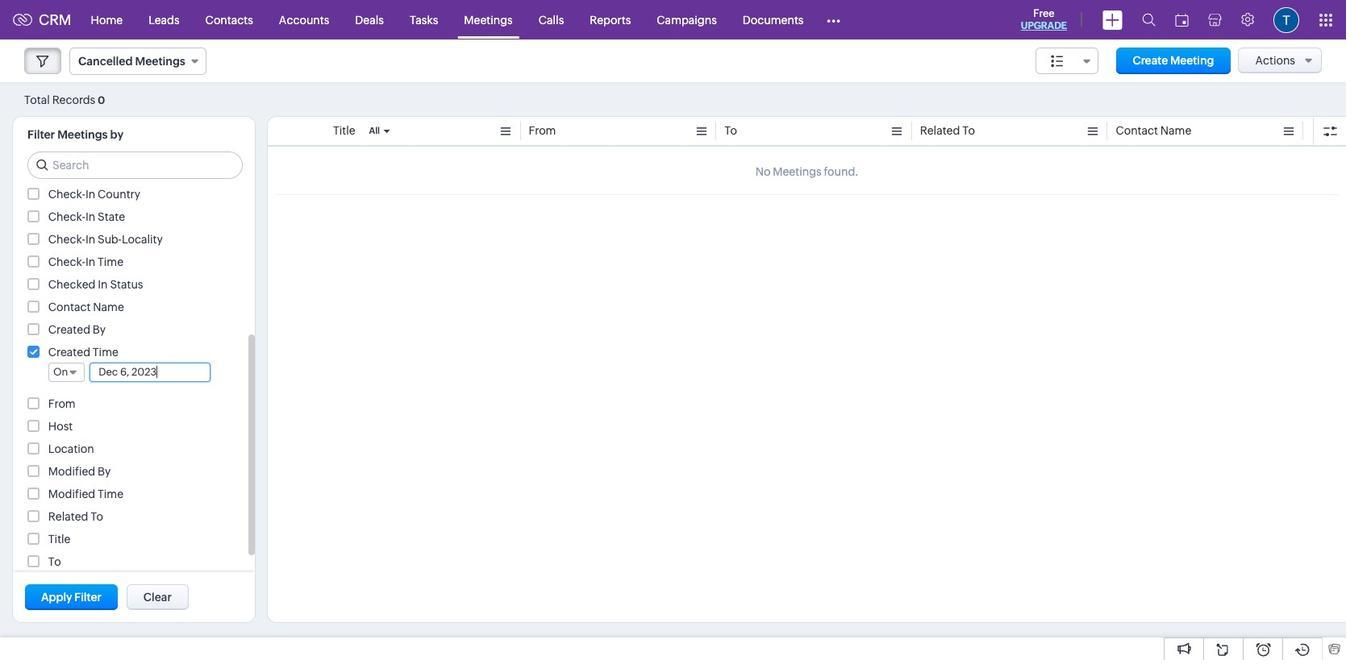 Task type: locate. For each thing, give the bounding box(es) containing it.
created
[[48, 324, 90, 337], [48, 346, 90, 359]]

country
[[98, 188, 141, 201]]

1 vertical spatial by
[[98, 466, 111, 479]]

0 vertical spatial contact
[[1116, 124, 1159, 137]]

search element
[[1133, 0, 1166, 40]]

0 vertical spatial modified
[[48, 466, 95, 479]]

contact
[[1116, 124, 1159, 137], [48, 301, 91, 314]]

3 check- from the top
[[48, 233, 85, 246]]

2 created from the top
[[48, 346, 90, 359]]

created time
[[48, 346, 119, 359]]

1 horizontal spatial contact
[[1116, 124, 1159, 137]]

0 horizontal spatial filter
[[27, 128, 55, 141]]

2 check- from the top
[[48, 211, 85, 224]]

1 vertical spatial filter
[[74, 592, 102, 604]]

contact down checked
[[48, 301, 91, 314]]

filter down total
[[27, 128, 55, 141]]

modified down "modified by"
[[48, 488, 95, 501]]

check- down check-in country
[[48, 211, 85, 224]]

created for created by
[[48, 324, 90, 337]]

1 vertical spatial meetings
[[135, 55, 185, 68]]

0 vertical spatial filter
[[27, 128, 55, 141]]

in
[[85, 188, 95, 201], [85, 211, 95, 224], [85, 233, 95, 246], [85, 256, 95, 269], [98, 278, 108, 291]]

0 horizontal spatial title
[[48, 533, 71, 546]]

contact name up created by
[[48, 301, 124, 314]]

time
[[98, 256, 124, 269], [93, 346, 119, 359], [98, 488, 123, 501]]

in for status
[[98, 278, 108, 291]]

1 vertical spatial from
[[48, 398, 76, 411]]

to
[[725, 124, 738, 137], [963, 124, 976, 137], [91, 511, 103, 524], [48, 556, 61, 569]]

apply filter
[[41, 592, 102, 604]]

all
[[369, 126, 380, 136]]

0 vertical spatial title
[[333, 124, 356, 137]]

0 horizontal spatial meetings
[[57, 128, 108, 141]]

check- for check-in time
[[48, 256, 85, 269]]

deals
[[355, 13, 384, 26]]

leads link
[[136, 0, 193, 39]]

sub-
[[98, 233, 122, 246]]

0 vertical spatial meetings
[[464, 13, 513, 26]]

in up check-in state
[[85, 188, 95, 201]]

on
[[53, 366, 68, 378]]

in left status
[[98, 278, 108, 291]]

Search text field
[[28, 153, 242, 178]]

0 vertical spatial by
[[93, 324, 106, 337]]

size image
[[1051, 54, 1064, 69]]

from
[[529, 124, 556, 137], [48, 398, 76, 411]]

0 vertical spatial contact name
[[1116, 124, 1192, 137]]

reports link
[[577, 0, 644, 39]]

1 vertical spatial contact
[[48, 301, 91, 314]]

check-in time
[[48, 256, 124, 269]]

state
[[98, 211, 125, 224]]

None field
[[1036, 48, 1099, 74]]

apply filter button
[[25, 585, 118, 611]]

0 vertical spatial created
[[48, 324, 90, 337]]

check-in country
[[48, 188, 141, 201]]

filter
[[27, 128, 55, 141], [74, 592, 102, 604]]

1 vertical spatial title
[[48, 533, 71, 546]]

contacts
[[205, 13, 253, 26]]

accounts
[[279, 13, 330, 26]]

1 vertical spatial time
[[93, 346, 119, 359]]

created up created time
[[48, 324, 90, 337]]

4 check- from the top
[[48, 256, 85, 269]]

meetings left by
[[57, 128, 108, 141]]

check- up check-in state
[[48, 188, 85, 201]]

1 horizontal spatial meetings
[[135, 55, 185, 68]]

free
[[1034, 7, 1055, 19]]

time down sub-
[[98, 256, 124, 269]]

0 horizontal spatial related
[[48, 511, 88, 524]]

check-
[[48, 188, 85, 201], [48, 211, 85, 224], [48, 233, 85, 246], [48, 256, 85, 269]]

crm link
[[13, 11, 71, 28]]

1 horizontal spatial contact name
[[1116, 124, 1192, 137]]

1 horizontal spatial name
[[1161, 124, 1192, 137]]

search image
[[1143, 13, 1156, 27]]

by up created time
[[93, 324, 106, 337]]

2 horizontal spatial meetings
[[464, 13, 513, 26]]

leads
[[149, 13, 180, 26]]

1 horizontal spatial related
[[921, 124, 961, 137]]

check- for check-in sub-locality
[[48, 233, 85, 246]]

status
[[110, 278, 143, 291]]

tasks link
[[397, 0, 451, 39]]

2 modified from the top
[[48, 488, 95, 501]]

in left sub-
[[85, 233, 95, 246]]

0 vertical spatial related to
[[921, 124, 976, 137]]

create menu image
[[1103, 10, 1123, 29]]

name down create meeting button
[[1161, 124, 1192, 137]]

1 created from the top
[[48, 324, 90, 337]]

0 horizontal spatial contact name
[[48, 301, 124, 314]]

1 vertical spatial created
[[48, 346, 90, 359]]

0 horizontal spatial from
[[48, 398, 76, 411]]

MMM D, YYYY text field
[[91, 364, 210, 382]]

checked in status
[[48, 278, 143, 291]]

by
[[93, 324, 106, 337], [98, 466, 111, 479]]

0 vertical spatial from
[[529, 124, 556, 137]]

1 horizontal spatial filter
[[74, 592, 102, 604]]

0 horizontal spatial related to
[[48, 511, 103, 524]]

in left "state"
[[85, 211, 95, 224]]

title down modified time
[[48, 533, 71, 546]]

check- up checked
[[48, 256, 85, 269]]

name down checked in status at the left of the page
[[93, 301, 124, 314]]

time down created by
[[93, 346, 119, 359]]

1 horizontal spatial related to
[[921, 124, 976, 137]]

created up on field on the left bottom
[[48, 346, 90, 359]]

profile image
[[1274, 7, 1300, 33]]

meetings left calls link
[[464, 13, 513, 26]]

related to
[[921, 124, 976, 137], [48, 511, 103, 524]]

check- up check-in time
[[48, 233, 85, 246]]

1 check- from the top
[[48, 188, 85, 201]]

2 vertical spatial meetings
[[57, 128, 108, 141]]

title
[[333, 124, 356, 137], [48, 533, 71, 546]]

1 vertical spatial modified
[[48, 488, 95, 501]]

modified
[[48, 466, 95, 479], [48, 488, 95, 501]]

2 vertical spatial time
[[98, 488, 123, 501]]

title left all
[[333, 124, 356, 137]]

1 vertical spatial contact name
[[48, 301, 124, 314]]

time down "modified by"
[[98, 488, 123, 501]]

meetings inside field
[[135, 55, 185, 68]]

in up checked in status at the left of the page
[[85, 256, 95, 269]]

meetings down "leads" link
[[135, 55, 185, 68]]

create menu element
[[1094, 0, 1133, 39]]

by for created by
[[93, 324, 106, 337]]

meetings
[[464, 13, 513, 26], [135, 55, 185, 68], [57, 128, 108, 141]]

0 vertical spatial related
[[921, 124, 961, 137]]

On field
[[48, 363, 85, 383]]

by up modified time
[[98, 466, 111, 479]]

filter right "apply"
[[74, 592, 102, 604]]

time for created time
[[93, 346, 119, 359]]

1 horizontal spatial from
[[529, 124, 556, 137]]

modified down location
[[48, 466, 95, 479]]

contact name down create
[[1116, 124, 1192, 137]]

name
[[1161, 124, 1192, 137], [93, 301, 124, 314]]

contact down create
[[1116, 124, 1159, 137]]

by for modified by
[[98, 466, 111, 479]]

contact name
[[1116, 124, 1192, 137], [48, 301, 124, 314]]

related
[[921, 124, 961, 137], [48, 511, 88, 524]]

clear
[[143, 592, 172, 604]]

1 vertical spatial name
[[93, 301, 124, 314]]

1 modified from the top
[[48, 466, 95, 479]]



Task type: vqa. For each thing, say whether or not it's contained in the screenshot.
components! on the right bottom of page
no



Task type: describe. For each thing, give the bounding box(es) containing it.
create meeting
[[1133, 54, 1215, 67]]

total
[[24, 93, 50, 106]]

filter inside button
[[74, 592, 102, 604]]

contacts link
[[193, 0, 266, 39]]

1 vertical spatial related to
[[48, 511, 103, 524]]

created for created time
[[48, 346, 90, 359]]

create meeting button
[[1117, 48, 1231, 74]]

home link
[[78, 0, 136, 39]]

in for time
[[85, 256, 95, 269]]

in for state
[[85, 211, 95, 224]]

meetings link
[[451, 0, 526, 39]]

in for country
[[85, 188, 95, 201]]

calls link
[[526, 0, 577, 39]]

modified time
[[48, 488, 123, 501]]

calendar image
[[1176, 13, 1190, 26]]

time for modified time
[[98, 488, 123, 501]]

check-in state
[[48, 211, 125, 224]]

calls
[[539, 13, 564, 26]]

1 horizontal spatial title
[[333, 124, 356, 137]]

0 vertical spatial time
[[98, 256, 124, 269]]

by
[[110, 128, 124, 141]]

location
[[48, 443, 94, 456]]

meetings for cancelled meetings
[[135, 55, 185, 68]]

check- for check-in country
[[48, 188, 85, 201]]

checked
[[48, 278, 96, 291]]

free upgrade
[[1022, 7, 1068, 31]]

accounts link
[[266, 0, 342, 39]]

create
[[1133, 54, 1169, 67]]

tasks
[[410, 13, 438, 26]]

campaigns link
[[644, 0, 730, 39]]

check- for check-in state
[[48, 211, 85, 224]]

Cancelled Meetings field
[[69, 48, 206, 75]]

modified for modified time
[[48, 488, 95, 501]]

records
[[52, 93, 95, 106]]

upgrade
[[1022, 20, 1068, 31]]

1 vertical spatial related
[[48, 511, 88, 524]]

total records 0
[[24, 93, 105, 106]]

reports
[[590, 13, 631, 26]]

meeting
[[1171, 54, 1215, 67]]

campaigns
[[657, 13, 717, 26]]

deals link
[[342, 0, 397, 39]]

0
[[98, 94, 105, 106]]

0 vertical spatial name
[[1161, 124, 1192, 137]]

cancelled meetings
[[78, 55, 185, 68]]

home
[[91, 13, 123, 26]]

profile element
[[1265, 0, 1310, 39]]

locality
[[122, 233, 163, 246]]

meetings for filter meetings by
[[57, 128, 108, 141]]

documents
[[743, 13, 804, 26]]

crm
[[39, 11, 71, 28]]

filter meetings by
[[27, 128, 124, 141]]

check-in sub-locality
[[48, 233, 163, 246]]

actions
[[1256, 54, 1296, 67]]

created by
[[48, 324, 106, 337]]

apply
[[41, 592, 72, 604]]

cancelled
[[78, 55, 133, 68]]

in for sub-
[[85, 233, 95, 246]]

modified by
[[48, 466, 111, 479]]

Other Modules field
[[817, 7, 852, 33]]

modified for modified by
[[48, 466, 95, 479]]

0 horizontal spatial name
[[93, 301, 124, 314]]

host
[[48, 420, 73, 433]]

0 horizontal spatial contact
[[48, 301, 91, 314]]

documents link
[[730, 0, 817, 39]]



